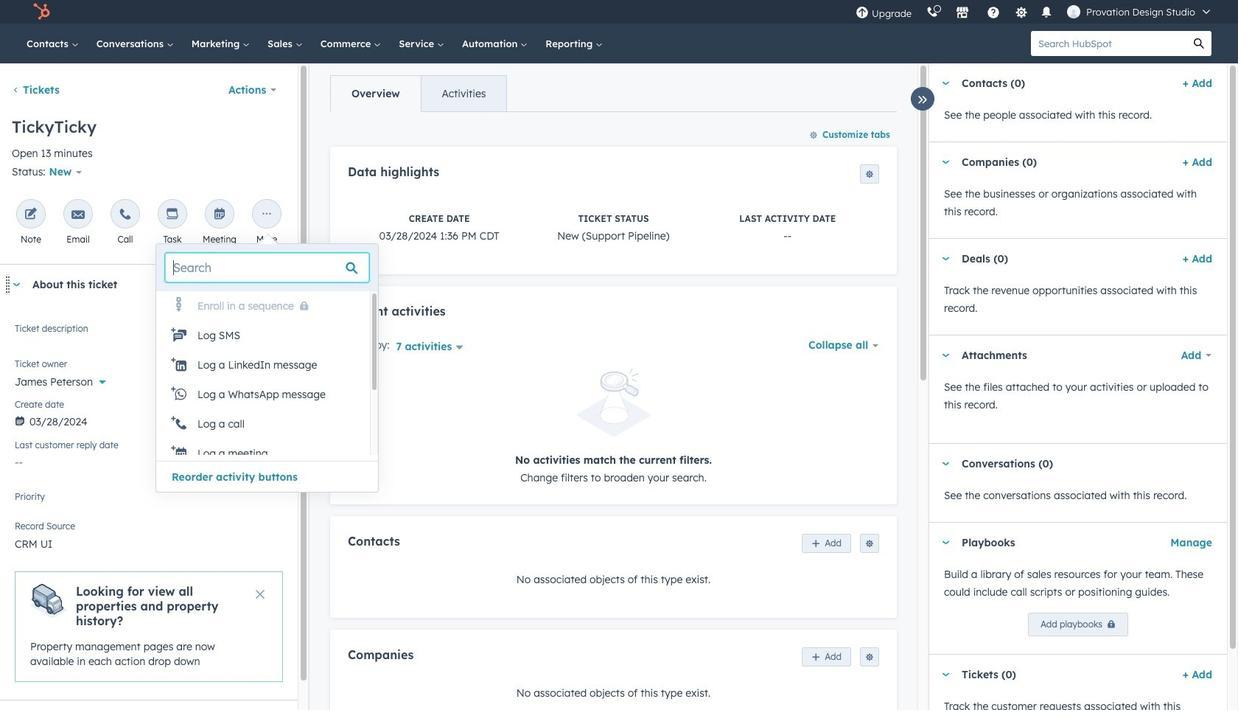 Task type: vqa. For each thing, say whether or not it's contained in the screenshot.
the leftmost caret icon
yes



Task type: describe. For each thing, give the bounding box(es) containing it.
1 caret image from the top
[[942, 160, 951, 164]]

1 horizontal spatial alert
[[348, 369, 880, 486]]

manage card settings image
[[269, 281, 278, 290]]

meeting image
[[213, 208, 226, 222]]

note image
[[24, 208, 38, 222]]

task image
[[166, 208, 179, 222]]

More activities menu search field
[[165, 253, 369, 282]]

0 horizontal spatial alert
[[15, 572, 283, 682]]

more image
[[260, 208, 274, 222]]

close image
[[256, 590, 265, 599]]

MM/DD/YYYY text field
[[15, 408, 283, 432]]



Task type: locate. For each thing, give the bounding box(es) containing it.
navigation
[[330, 75, 508, 112]]

alert
[[348, 369, 880, 486], [15, 572, 283, 682]]

0 vertical spatial menu
[[849, 0, 1221, 24]]

1 vertical spatial menu
[[156, 244, 378, 486]]

1 vertical spatial alert
[[15, 572, 283, 682]]

1 horizontal spatial menu
[[849, 0, 1221, 24]]

call image
[[119, 208, 132, 222]]

caret image
[[942, 160, 951, 164], [942, 354, 951, 357]]

0 vertical spatial caret image
[[942, 160, 951, 164]]

0 horizontal spatial menu
[[156, 244, 378, 486]]

-- text field
[[15, 449, 283, 472]]

Search HubSpot search field
[[1032, 31, 1187, 56]]

caret image
[[942, 81, 951, 85], [942, 257, 951, 261], [12, 283, 21, 287], [942, 462, 951, 466], [942, 541, 951, 545], [942, 673, 951, 677]]

None text field
[[15, 321, 283, 351]]

james peterson image
[[1068, 5, 1081, 18]]

menu
[[849, 0, 1221, 24], [156, 244, 378, 486]]

marketplaces image
[[957, 7, 970, 20]]

2 caret image from the top
[[942, 354, 951, 357]]

1 vertical spatial caret image
[[942, 354, 951, 357]]

0 vertical spatial alert
[[348, 369, 880, 486]]

email image
[[72, 208, 85, 222]]



